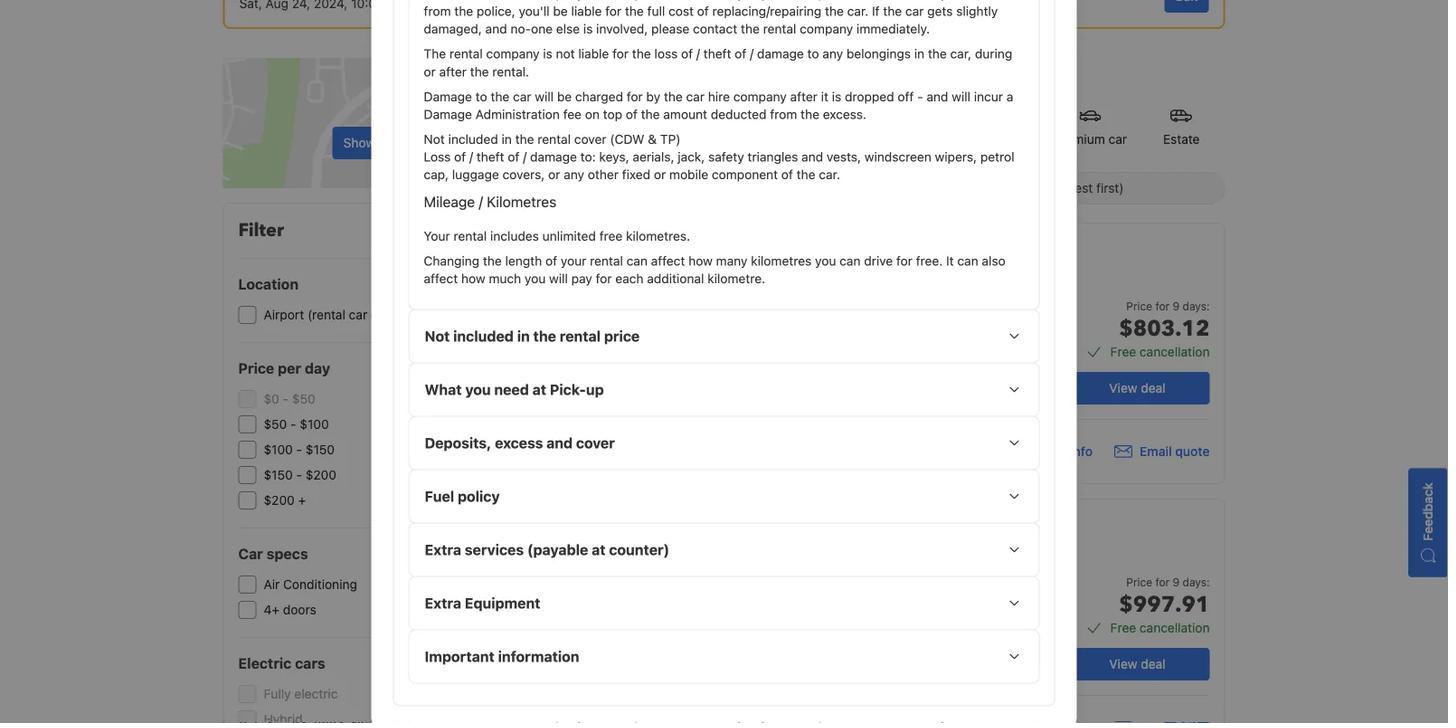 Task type: locate. For each thing, give the bounding box(es) containing it.
extra equipment
[[425, 595, 541, 612]]

0 vertical spatial extra
[[425, 541, 462, 558]]

1 vertical spatial free
[[1111, 620, 1137, 635]]

1 free cancellation from the top
[[1111, 344, 1210, 359]]

what you need at pick-up
[[425, 381, 604, 398]]

1 vertical spatial is
[[832, 89, 842, 104]]

1 vertical spatial damage
[[424, 107, 472, 122]]

1 vertical spatial how
[[462, 271, 486, 286]]

car right "premium"
[[1109, 132, 1128, 147]]

show on map
[[344, 135, 422, 150]]

product card group
[[565, 223, 1232, 484], [565, 499, 1232, 723]]

price left per
[[238, 360, 274, 377]]

1 vertical spatial 9
[[1173, 576, 1180, 588]]

rental down fee
[[538, 132, 571, 147]]

1 view deal button from the top
[[1066, 372, 1210, 405]]

view for $997.91
[[1110, 657, 1138, 671]]

0 vertical spatial unlimited
[[919, 339, 975, 354]]

1 vertical spatial deal
[[1141, 657, 1166, 671]]

rental up changing
[[454, 228, 487, 243]]

important for important info
[[1009, 444, 1067, 459]]

1 vertical spatial company
[[734, 89, 787, 104]]

sort
[[565, 181, 590, 195]]

conditioning
[[283, 577, 357, 592]]

0 horizontal spatial can
[[627, 253, 648, 268]]

0 horizontal spatial theft
[[477, 149, 505, 164]]

0 horizontal spatial you
[[465, 381, 491, 398]]

for right charged
[[627, 89, 643, 104]]

2 horizontal spatial can
[[958, 253, 979, 268]]

2 vertical spatial you
[[465, 381, 491, 398]]

9 up $997.91
[[1173, 576, 1180, 588]]

on down charged
[[585, 107, 600, 122]]

$200 up +
[[306, 467, 337, 482]]

car inside button
[[633, 132, 651, 147]]

is left "not"
[[543, 46, 553, 61]]

plug-
[[744, 518, 771, 530]]

can left drive
[[840, 253, 861, 268]]

damage
[[424, 89, 472, 104], [424, 107, 472, 122]]

suv
[[739, 272, 776, 297]]

view deal button
[[1066, 372, 1210, 405], [1066, 648, 1210, 681]]

during
[[975, 46, 1013, 61]]

1 vertical spatial view deal
[[1110, 657, 1166, 671]]

1 cancellation from the top
[[1140, 344, 1210, 359]]

charged
[[576, 89, 624, 104]]

how up additional
[[689, 253, 713, 268]]

$100 up $100 - $150
[[300, 417, 329, 432]]

important for important information
[[425, 648, 495, 665]]

view for $803.12
[[1110, 381, 1138, 395]]

not for not included in the rental price
[[425, 328, 450, 345]]

rental inside not included in the rental cover (cdw & tp) loss of / theft of / damage to: keys, aerials, jack, safety triangles and vests, windscreen wipers, petrol cap, luggage covers, or any other fixed or mobile component of the car.
[[538, 132, 571, 147]]

car up administration
[[513, 89, 532, 104]]

damage up loss
[[424, 107, 472, 122]]

view deal button for $803.12
[[1066, 372, 1210, 405]]

email quote button
[[1115, 443, 1210, 461]]

specs
[[267, 545, 308, 562]]

1 product card group from the top
[[565, 223, 1232, 484]]

view down $803.12
[[1110, 381, 1138, 395]]

2 days: from the top
[[1183, 576, 1210, 588]]

2 free cancellation from the top
[[1111, 620, 1210, 635]]

your
[[424, 228, 450, 243]]

0 horizontal spatial company
[[486, 46, 540, 61]]

0 vertical spatial included
[[448, 132, 498, 147]]

free cancellation down $997.91
[[1111, 620, 1210, 635]]

equipment
[[465, 595, 541, 612]]

0 vertical spatial $200
[[306, 467, 337, 482]]

included inside the not included in the rental price dropdown button
[[454, 328, 514, 345]]

deal down $803.12
[[1141, 381, 1166, 395]]

1 vertical spatial cancellation
[[1140, 620, 1210, 635]]

2 9 from the top
[[1173, 576, 1180, 588]]

0 vertical spatial theft
[[704, 46, 732, 61]]

of inside damage to the car will be charged for by the car hire company after it is dropped off - and will incur a damage administration fee on top of the amount deducted from the excess.
[[626, 107, 638, 122]]

0 vertical spatial cars
[[859, 57, 901, 87]]

- right the $0
[[283, 391, 289, 406]]

(cdw
[[610, 132, 645, 147]]

1 vertical spatial at
[[592, 541, 606, 558]]

view deal for $997.91
[[1110, 657, 1166, 671]]

0 horizontal spatial at
[[533, 381, 547, 398]]

important inside important information dropdown button
[[425, 648, 495, 665]]

$150 up $150 - $200 at the left
[[306, 442, 335, 457]]

0 vertical spatial affect
[[651, 253, 685, 268]]

1 horizontal spatial and
[[802, 149, 824, 164]]

included
[[448, 132, 498, 147], [454, 328, 514, 345]]

of
[[681, 46, 693, 61], [735, 46, 747, 61], [626, 107, 638, 122], [454, 149, 466, 164], [508, 149, 520, 164], [782, 167, 794, 182], [546, 253, 558, 268]]

1 horizontal spatial on
[[585, 107, 600, 122]]

fully
[[264, 686, 291, 701]]

not up what on the bottom left of the page
[[425, 328, 450, 345]]

1 horizontal spatial affect
[[651, 253, 685, 268]]

cancellation down $997.91
[[1140, 620, 1210, 635]]

drop-off date element
[[472, 0, 638, 13]]

included inside not included in the rental cover (cdw & tp) loss of / theft of / damage to: keys, aerials, jack, safety triangles and vests, windscreen wipers, petrol cap, luggage covers, or any other fixed or mobile component of the car.
[[448, 132, 498, 147]]

1 horizontal spatial company
[[734, 89, 787, 104]]

will left be
[[535, 89, 554, 104]]

1 vertical spatial theft
[[477, 149, 505, 164]]

0 horizontal spatial damage
[[530, 149, 577, 164]]

1 vertical spatial after
[[791, 89, 818, 104]]

0 vertical spatial view deal button
[[1066, 372, 1210, 405]]

after
[[439, 64, 467, 79], [791, 89, 818, 104]]

1 can from the left
[[627, 253, 648, 268]]

price up $803.12
[[1127, 300, 1153, 312]]

0 vertical spatial after
[[439, 64, 467, 79]]

at right need on the left
[[533, 381, 547, 398]]

by inside damage to the car will be charged for by the car hire company after it is dropped off - and will incur a damage administration fee on top of the amount deducted from the excess.
[[647, 89, 661, 104]]

2 cancellation from the top
[[1140, 620, 1210, 635]]

not up loss
[[424, 132, 445, 147]]

days: up $997.91
[[1183, 576, 1210, 588]]

for inside the rental company is not liable for the loss of / theft of / damage to any belongings in the car, during or after the rental.
[[613, 46, 629, 61]]

2 vertical spatial and
[[547, 434, 573, 452]]

0 horizontal spatial and
[[547, 434, 573, 452]]

0 vertical spatial how
[[689, 253, 713, 268]]

1 horizontal spatial by
[[647, 89, 661, 104]]

1 vertical spatial $50
[[264, 417, 287, 432]]

0 vertical spatial product card group
[[565, 223, 1232, 484]]

and up car.
[[802, 149, 824, 164]]

2 product card group from the top
[[565, 499, 1232, 723]]

1 view from the top
[[1110, 381, 1138, 395]]

your
[[561, 253, 587, 268]]

will down your
[[549, 271, 568, 286]]

days: inside price for 9 days: $997.91
[[1183, 576, 1210, 588]]

the rental company is not liable for the loss of / theft of / damage to any belongings in the car, during or after the rental.
[[424, 46, 1013, 79]]

0 vertical spatial $100
[[300, 417, 329, 432]]

1 vertical spatial to
[[476, 89, 487, 104]]

by right sort on the top of page
[[593, 181, 608, 195]]

- for $100
[[291, 417, 296, 432]]

1 horizontal spatial $150
[[306, 442, 335, 457]]

free cancellation down $803.12
[[1111, 344, 1210, 359]]

the inside changing the length of your rental can affect how many kilometres you can drive for free. it can also affect how much you will pay for each additional kilometre.
[[483, 253, 502, 268]]

for right liable
[[613, 46, 629, 61]]

1 vertical spatial and
[[802, 149, 824, 164]]

electric
[[294, 686, 338, 701]]

&
[[648, 132, 657, 147]]

cars up the "dropped"
[[859, 57, 901, 87]]

extra left equipment
[[425, 595, 462, 612]]

1 9 from the top
[[1173, 300, 1180, 312]]

to inside the rental company is not liable for the loss of / theft of / damage to any belongings in the car, during or after the rental.
[[808, 46, 820, 61]]

2 deal from the top
[[1141, 657, 1166, 671]]

location
[[238, 276, 299, 293]]

1 horizontal spatial is
[[832, 89, 842, 104]]

1 horizontal spatial $50
[[292, 391, 316, 406]]

wipers,
[[935, 149, 977, 164]]

clear all filters button
[[444, 221, 527, 236]]

0 horizontal spatial on
[[379, 135, 394, 150]]

map
[[397, 135, 422, 150]]

is
[[543, 46, 553, 61], [832, 89, 842, 104]]

price for price (lowest first)
[[1018, 181, 1048, 195]]

damage
[[757, 46, 804, 61], [530, 149, 577, 164]]

1 vertical spatial unlimited
[[919, 615, 975, 630]]

what
[[425, 381, 462, 398]]

view deal down $803.12
[[1110, 381, 1166, 395]]

$50 up $50 - $100
[[292, 391, 316, 406]]

view
[[1110, 381, 1138, 395], [1110, 657, 1138, 671]]

1 deal from the top
[[1141, 381, 1166, 395]]

0 horizontal spatial affect
[[424, 271, 458, 286]]

2 extra from the top
[[425, 595, 462, 612]]

1 vertical spatial product card group
[[565, 499, 1232, 723]]

0 horizontal spatial important
[[425, 648, 495, 665]]

2 free from the top
[[1111, 620, 1137, 635]]

9 inside price for 9 days: $803.12
[[1173, 300, 1180, 312]]

view down $997.91
[[1110, 657, 1138, 671]]

pay
[[572, 271, 593, 286]]

any down to: on the left
[[564, 167, 585, 182]]

damage up from
[[757, 46, 804, 61]]

price for price for 9 days: $803.12
[[1127, 300, 1153, 312]]

cancellation for $803.12
[[1140, 344, 1210, 359]]

at for counter)
[[592, 541, 606, 558]]

$50 down the $0
[[264, 417, 287, 432]]

1 horizontal spatial theft
[[704, 46, 732, 61]]

center)
[[371, 307, 413, 322]]

unlimited
[[919, 339, 975, 354], [919, 615, 975, 630]]

price inside price for 9 days: $997.91
[[1127, 576, 1153, 588]]

rental inside the not included in the rental price dropdown button
[[560, 328, 601, 345]]

9 for $803.12
[[1173, 300, 1180, 312]]

1 extra from the top
[[425, 541, 462, 558]]

deposits, excess and cover
[[425, 434, 615, 452]]

free for $997.91
[[1111, 620, 1137, 635]]

0 vertical spatial cancellation
[[1140, 344, 1210, 359]]

quote
[[1176, 444, 1210, 459]]

0 horizontal spatial cars
[[295, 655, 325, 672]]

free down $803.12
[[1111, 344, 1137, 359]]

to left 24
[[808, 46, 820, 61]]

product card group containing $803.12
[[565, 223, 1232, 484]]

1 horizontal spatial after
[[791, 89, 818, 104]]

0 vertical spatial unlimited mileage
[[919, 339, 1024, 354]]

you left need on the left
[[465, 381, 491, 398]]

2 view from the top
[[1110, 657, 1138, 671]]

email quote
[[1140, 444, 1210, 459]]

after down the
[[439, 64, 467, 79]]

1 vertical spatial view deal button
[[1066, 648, 1210, 681]]

1 horizontal spatial $100
[[300, 417, 329, 432]]

affect
[[651, 253, 685, 268], [424, 271, 458, 286]]

1 horizontal spatial damage
[[757, 46, 804, 61]]

you down the length
[[525, 271, 546, 286]]

extra
[[425, 541, 462, 558], [425, 595, 462, 612]]

price (lowest first)
[[1018, 181, 1124, 195]]

1 vertical spatial by
[[593, 181, 608, 195]]

in down administration
[[502, 132, 512, 147]]

0 vertical spatial deal
[[1141, 381, 1166, 395]]

0 vertical spatial at
[[533, 381, 547, 398]]

price for price for 9 days: $997.91
[[1127, 576, 1153, 588]]

price inside price for 9 days: $803.12
[[1127, 300, 1153, 312]]

0 vertical spatial company
[[486, 46, 540, 61]]

1 days: from the top
[[1183, 300, 1210, 312]]

- inside damage to the car will be charged for by the car hire company after it is dropped off - and will incur a damage administration fee on top of the amount deducted from the excess.
[[918, 89, 924, 104]]

2 view deal from the top
[[1110, 657, 1166, 671]]

to
[[808, 46, 820, 61], [476, 89, 487, 104]]

the left car.
[[797, 167, 816, 182]]

1 vertical spatial not
[[425, 328, 450, 345]]

$50
[[292, 391, 316, 406], [264, 417, 287, 432]]

company inside damage to the car will be charged for by the car hire company after it is dropped off - and will incur a damage administration fee on top of the amount deducted from the excess.
[[734, 89, 787, 104]]

cover down up
[[576, 434, 615, 452]]

in up what you need at pick-up
[[517, 328, 530, 345]]

and down available
[[927, 89, 949, 104]]

mobile
[[670, 167, 709, 182]]

1 vertical spatial you
[[525, 271, 546, 286]]

damage inside the rental company is not liable for the loss of / theft of / damage to any belongings in the car, during or after the rental.
[[757, 46, 804, 61]]

free cancellation
[[1111, 344, 1210, 359], [1111, 620, 1210, 635]]

much
[[489, 271, 521, 286]]

extra for extra services (payable at counter)
[[425, 541, 462, 558]]

and
[[927, 89, 949, 104], [802, 149, 824, 164], [547, 434, 573, 452]]

1 vertical spatial days:
[[1183, 576, 1210, 588]]

not inside dropdown button
[[425, 328, 450, 345]]

not for not included in the rental cover (cdw & tp) loss of / theft of / damage to: keys, aerials, jack, safety triangles and vests, windscreen wipers, petrol cap, luggage covers, or any other fixed or mobile component of the car.
[[424, 132, 445, 147]]

view deal down $997.91
[[1110, 657, 1166, 671]]

damage left to: on the left
[[530, 149, 577, 164]]

1 damage from the top
[[424, 89, 472, 104]]

not included in the rental cover (cdw & tp) loss of / theft of / damage to: keys, aerials, jack, safety triangles and vests, windscreen wipers, petrol cap, luggage covers, or any other fixed or mobile component of the car.
[[424, 132, 1015, 182]]

- down $0 - $50
[[291, 417, 296, 432]]

what you need at pick-up button
[[409, 363, 1039, 416]]

0 horizontal spatial $100
[[264, 442, 293, 457]]

0 vertical spatial view
[[1110, 381, 1138, 395]]

0 vertical spatial $50
[[292, 391, 316, 406]]

and right "excess"
[[547, 434, 573, 452]]

the up the much
[[483, 253, 502, 268]]

car up aerials,
[[633, 132, 651, 147]]

1 vertical spatial mileage
[[978, 615, 1024, 630]]

$100 down $50 - $100
[[264, 442, 293, 457]]

can
[[627, 253, 648, 268], [840, 253, 861, 268], [958, 253, 979, 268]]

loss
[[424, 149, 451, 164]]

included for not included in the rental cover (cdw & tp) loss of / theft of / damage to: keys, aerials, jack, safety triangles and vests, windscreen wipers, petrol cap, luggage covers, or any other fixed or mobile component of the car.
[[448, 132, 498, 147]]

company up 'deducted'
[[734, 89, 787, 104]]

from
[[770, 107, 798, 122]]

0 horizontal spatial any
[[564, 167, 585, 182]]

on left map
[[379, 135, 394, 150]]

0 vertical spatial to
[[808, 46, 820, 61]]

premium car
[[1054, 132, 1128, 147]]

1 vertical spatial $200
[[264, 493, 295, 508]]

how down changing
[[462, 271, 486, 286]]

1 vertical spatial $100
[[264, 442, 293, 457]]

to up administration
[[476, 89, 487, 104]]

any up it
[[823, 46, 844, 61]]

included for not included in the rental price
[[454, 328, 514, 345]]

search summary element
[[223, 0, 1226, 29]]

at for pick-
[[533, 381, 547, 398]]

after left it
[[791, 89, 818, 104]]

hybrid
[[784, 518, 816, 530]]

0 vertical spatial on
[[585, 107, 600, 122]]

1 free from the top
[[1111, 344, 1137, 359]]

important left info on the right of the page
[[1009, 444, 1067, 459]]

days: inside price for 9 days: $803.12
[[1183, 300, 1210, 312]]

deal for $997.91
[[1141, 657, 1166, 671]]

0 vertical spatial free cancellation
[[1111, 344, 1210, 359]]

1 unlimited mileage from the top
[[919, 339, 1024, 354]]

car inside button
[[1109, 132, 1128, 147]]

0 vertical spatial mileage
[[978, 339, 1024, 354]]

1 vertical spatial included
[[454, 328, 514, 345]]

important inside important info button
[[1009, 444, 1067, 459]]

- down $100 - $150
[[296, 467, 302, 482]]

2 view deal button from the top
[[1066, 648, 1210, 681]]

0 horizontal spatial $150
[[264, 467, 293, 482]]

0 vertical spatial 9
[[1173, 300, 1180, 312]]

in inside not included in the rental cover (cdw & tp) loss of / theft of / damage to: keys, aerials, jack, safety triangles and vests, windscreen wipers, petrol cap, luggage covers, or any other fixed or mobile component of the car.
[[502, 132, 512, 147]]

free down $997.91
[[1111, 620, 1137, 635]]

view deal button down $803.12
[[1066, 372, 1210, 405]]

0 horizontal spatial $200
[[264, 493, 295, 508]]

airport (rental car center)
[[264, 307, 413, 322]]

after inside the rental company is not liable for the loss of / theft of / damage to any belongings in the car, during or after the rental.
[[439, 64, 467, 79]]

1 horizontal spatial you
[[525, 271, 546, 286]]

rental down the free
[[590, 253, 623, 268]]

affect down changing
[[424, 271, 458, 286]]

the up the pick- at bottom
[[534, 328, 557, 345]]

cover inside dropdown button
[[576, 434, 615, 452]]

9 inside price for 9 days: $997.91
[[1173, 576, 1180, 588]]

at left the counter)
[[592, 541, 606, 558]]

1 vertical spatial cars
[[295, 655, 325, 672]]

administration
[[476, 107, 560, 122]]

damage down the
[[424, 89, 472, 104]]

or down aerials,
[[654, 167, 666, 182]]

0 vertical spatial free
[[1111, 344, 1137, 359]]

or left sort on the top of page
[[549, 167, 561, 182]]

counter)
[[609, 541, 670, 558]]

rental right the
[[450, 46, 483, 61]]

0 vertical spatial view deal
[[1110, 381, 1166, 395]]

fuel
[[425, 488, 454, 505]]

car
[[513, 89, 532, 104], [686, 89, 705, 104], [633, 132, 651, 147], [1109, 132, 1128, 147], [349, 307, 368, 322]]

excess.
[[823, 107, 867, 122]]

rental left 'price'
[[560, 328, 601, 345]]

extra left services
[[425, 541, 462, 558]]

$200 +
[[264, 493, 306, 508]]

on
[[585, 107, 600, 122], [379, 135, 394, 150]]

not inside not included in the rental cover (cdw & tp) loss of / theft of / damage to: keys, aerials, jack, safety triangles and vests, windscreen wipers, petrol cap, luggage covers, or any other fixed or mobile component of the car.
[[424, 132, 445, 147]]

theft down search summary element
[[704, 46, 732, 61]]

and inside damage to the car will be charged for by the car hire company after it is dropped off - and will incur a damage administration fee on top of the amount deducted from the excess.
[[927, 89, 949, 104]]

component
[[712, 167, 778, 182]]

9 up $803.12
[[1173, 300, 1180, 312]]

view deal button down $997.91
[[1066, 648, 1210, 681]]

1 vertical spatial affect
[[424, 271, 458, 286]]

0 vertical spatial damage
[[424, 89, 472, 104]]

2 mileage from the top
[[978, 615, 1024, 630]]

price for 9 days: $997.91
[[1120, 576, 1210, 619]]

2 can from the left
[[840, 253, 861, 268]]

0 horizontal spatial after
[[439, 64, 467, 79]]

1 vertical spatial extra
[[425, 595, 462, 612]]

0 vertical spatial you
[[815, 253, 837, 268]]

unlimited
[[543, 228, 596, 243]]

- right off
[[918, 89, 924, 104]]

not
[[424, 132, 445, 147], [425, 328, 450, 345]]

0 vertical spatial damage
[[757, 46, 804, 61]]

0 horizontal spatial is
[[543, 46, 553, 61]]

top
[[603, 107, 623, 122]]

sort by element
[[615, 172, 1226, 205]]

feedback
[[1421, 482, 1436, 541]]

for
[[613, 46, 629, 61], [627, 89, 643, 104], [771, 242, 786, 254], [897, 253, 913, 268], [596, 271, 612, 286], [1156, 300, 1170, 312], [1156, 576, 1170, 588]]

bags
[[809, 615, 837, 630]]

/ down search summary element
[[750, 46, 754, 61]]

not included in the rental price button
[[409, 310, 1039, 363]]

included up luggage
[[448, 132, 498, 147]]

deal down $997.91
[[1141, 657, 1166, 671]]

in inside the rental company is not liable for the loss of / theft of / damage to any belongings in the car, during or after the rental.
[[915, 46, 925, 61]]

or inside the rental company is not liable for the loss of / theft of / damage to any belongings in the car, during or after the rental.
[[424, 64, 436, 79]]

4+ doors
[[264, 602, 316, 617]]

can up each
[[627, 253, 648, 268]]

1 view deal from the top
[[1110, 381, 1166, 395]]

can right it on the right top of the page
[[958, 253, 979, 268]]

1 vertical spatial on
[[379, 135, 394, 150]]

price inside sort by "element"
[[1018, 181, 1048, 195]]

$150 up $200 +
[[264, 467, 293, 482]]

for up $803.12
[[1156, 300, 1170, 312]]

first)
[[1097, 181, 1124, 195]]

cancellation for $997.91
[[1140, 620, 1210, 635]]

free for $803.12
[[1111, 344, 1137, 359]]

1 horizontal spatial to
[[808, 46, 820, 61]]



Task type: vqa. For each thing, say whether or not it's contained in the screenshot.
View drop-off instructions button
no



Task type: describe. For each thing, give the bounding box(es) containing it.
1 vertical spatial $150
[[264, 467, 293, 482]]

days: for $803.12
[[1183, 300, 1210, 312]]

for right pay on the top left
[[596, 271, 612, 286]]

/ up all
[[479, 193, 483, 210]]

2 unlimited mileage from the top
[[919, 615, 1024, 630]]

2 damage from the top
[[424, 107, 472, 122]]

2 horizontal spatial you
[[815, 253, 837, 268]]

the up administration
[[491, 89, 510, 104]]

the left 'rental.'
[[470, 64, 489, 79]]

additional
[[647, 271, 704, 286]]

1 horizontal spatial how
[[689, 253, 713, 268]]

rome ciampino airport: 24 cars available
[[565, 57, 1002, 87]]

changing
[[424, 253, 480, 268]]

on inside damage to the car will be charged for by the car hire company after it is dropped off - and will incur a damage administration fee on top of the amount deducted from the excess.
[[585, 107, 600, 122]]

other
[[588, 167, 619, 182]]

aerials,
[[633, 149, 675, 164]]

4+
[[264, 602, 280, 617]]

extra services (payable at counter)
[[425, 541, 670, 558]]

$0
[[264, 391, 279, 406]]

deposits, excess and cover button
[[409, 417, 1039, 469]]

the left car,
[[928, 46, 947, 61]]

each
[[616, 271, 644, 286]]

company inside the rental company is not liable for the loss of / theft of / damage to any belongings in the car, during or after the rental.
[[486, 46, 540, 61]]

extra equipment button
[[409, 577, 1039, 629]]

will inside changing the length of your rental can affect how many kilometres you can drive for free. it can also affect how much you will pay for each additional kilometre.
[[549, 271, 568, 286]]

plug-in hybrid
[[744, 518, 816, 530]]

car,
[[951, 46, 972, 61]]

car specs
[[238, 545, 308, 562]]

ideal for families
[[744, 242, 830, 254]]

2 unlimited from the top
[[919, 615, 975, 630]]

will down available
[[952, 89, 971, 104]]

need
[[494, 381, 529, 398]]

/ right loss
[[697, 46, 700, 61]]

1 unlimited from the top
[[919, 339, 975, 354]]

fuel policy
[[425, 488, 500, 505]]

you inside dropdown button
[[465, 381, 491, 398]]

ideal
[[744, 242, 768, 254]]

filters
[[494, 221, 527, 236]]

for inside damage to the car will be charged for by the car hire company after it is dropped off - and will incur a damage administration fee on top of the amount deducted from the excess.
[[627, 89, 643, 104]]

3
[[761, 615, 769, 630]]

amount
[[664, 107, 708, 122]]

day
[[305, 360, 330, 377]]

to inside damage to the car will be charged for by the car hire company after it is dropped off - and will incur a damage administration fee on top of the amount deducted from the excess.
[[476, 89, 487, 104]]

covers,
[[503, 167, 545, 182]]

cover inside not included in the rental cover (cdw & tp) loss of / theft of / damage to: keys, aerials, jack, safety triangles and vests, windscreen wipers, petrol cap, luggage covers, or any other fixed or mobile component of the car.
[[574, 132, 607, 147]]

the
[[424, 46, 446, 61]]

on inside button
[[379, 135, 394, 150]]

is inside damage to the car will be charged for by the car hire company after it is dropped off - and will incur a damage administration fee on top of the amount deducted from the excess.
[[832, 89, 842, 104]]

filter
[[238, 218, 284, 243]]

- for $150
[[296, 442, 302, 457]]

the up amount
[[664, 89, 683, 104]]

rental inside the rental company is not liable for the loss of / theft of / damage to any belongings in the car, during or after the rental.
[[450, 46, 483, 61]]

$803.12
[[1120, 314, 1210, 343]]

to:
[[581, 149, 596, 164]]

safety
[[709, 149, 745, 164]]

loss
[[655, 46, 678, 61]]

hire
[[708, 89, 730, 104]]

damage inside not included in the rental cover (cdw & tp) loss of / theft of / damage to: keys, aerials, jack, safety triangles and vests, windscreen wipers, petrol cap, luggage covers, or any other fixed or mobile component of the car.
[[530, 149, 577, 164]]

supplied by avis image
[[581, 438, 637, 465]]

a
[[1007, 89, 1014, 104]]

estate
[[1164, 132, 1200, 147]]

for inside price for 9 days: $997.91
[[1156, 576, 1170, 588]]

0 vertical spatial $150
[[306, 442, 335, 457]]

free
[[600, 228, 623, 243]]

keys,
[[599, 149, 630, 164]]

$0 - $50
[[264, 391, 316, 406]]

after inside damage to the car will be charged for by the car hire company after it is dropped off - and will incur a damage administration fee on top of the amount deducted from the excess.
[[791, 89, 818, 104]]

9 for $997.91
[[1173, 576, 1180, 588]]

1 horizontal spatial or
[[549, 167, 561, 182]]

1 horizontal spatial cars
[[859, 57, 901, 87]]

damage to the car will be charged for by the car hire company after it is dropped off - and will incur a damage administration fee on top of the amount deducted from the excess.
[[424, 89, 1014, 122]]

info
[[1071, 444, 1093, 459]]

electric
[[238, 655, 292, 672]]

extra services (payable at counter) button
[[409, 524, 1039, 576]]

3 large bags
[[761, 615, 837, 630]]

$997.91
[[1120, 590, 1210, 619]]

air conditioning
[[264, 577, 357, 592]]

fee
[[563, 107, 582, 122]]

product card group containing $997.91
[[565, 499, 1232, 723]]

tp)
[[660, 132, 681, 147]]

premium
[[1054, 132, 1106, 147]]

for right ideal
[[771, 242, 786, 254]]

price
[[604, 328, 640, 345]]

fuel policy button
[[409, 470, 1039, 523]]

free cancellation for $803.12
[[1111, 344, 1210, 359]]

view deal button for $997.91
[[1066, 648, 1210, 681]]

(rental
[[308, 307, 346, 322]]

important information button
[[409, 630, 1039, 683]]

the down administration
[[516, 132, 534, 147]]

in left hybrid in the bottom right of the page
[[771, 518, 780, 530]]

mileage / kilometres
[[424, 193, 557, 210]]

dropped
[[845, 89, 895, 104]]

medium car button
[[565, 94, 669, 159]]

theft inside not included in the rental cover (cdw & tp) loss of / theft of / damage to: keys, aerials, jack, safety triangles and vests, windscreen wipers, petrol cap, luggage covers, or any other fixed or mobile component of the car.
[[477, 149, 505, 164]]

medium car
[[583, 132, 651, 147]]

price per day
[[238, 360, 330, 377]]

price for price per day
[[238, 360, 274, 377]]

air
[[264, 577, 280, 592]]

free.
[[916, 253, 943, 268]]

/ up luggage
[[470, 149, 473, 164]]

feedback button
[[1409, 468, 1449, 577]]

2 horizontal spatial or
[[654, 167, 666, 182]]

large
[[772, 615, 805, 630]]

$150 - $200
[[264, 467, 337, 482]]

deal for $803.12
[[1141, 381, 1166, 395]]

rome
[[565, 57, 625, 87]]

car.
[[819, 167, 841, 182]]

in inside the not included in the rental price dropdown button
[[517, 328, 530, 345]]

the right from
[[801, 107, 820, 122]]

car right (rental at the left
[[349, 307, 368, 322]]

belongings
[[847, 46, 911, 61]]

$100 - $150
[[264, 442, 335, 457]]

available
[[906, 57, 1002, 87]]

it
[[821, 89, 829, 104]]

deposits,
[[425, 434, 492, 452]]

many
[[716, 253, 748, 268]]

is inside the rental company is not liable for the loss of / theft of / damage to any belongings in the car, during or after the rental.
[[543, 46, 553, 61]]

0 horizontal spatial by
[[593, 181, 608, 195]]

kilometres.
[[626, 228, 691, 243]]

view deal for $803.12
[[1110, 381, 1166, 395]]

of inside changing the length of your rental can affect how many kilometres you can drive for free. it can also affect how much you will pay for each additional kilometre.
[[546, 253, 558, 268]]

the left loss
[[632, 46, 651, 61]]

- for $200
[[296, 467, 302, 482]]

days: for $997.91
[[1183, 576, 1210, 588]]

excess
[[495, 434, 543, 452]]

- for $50
[[283, 391, 289, 406]]

the up &
[[641, 107, 660, 122]]

for left free.
[[897, 253, 913, 268]]

0 horizontal spatial how
[[462, 271, 486, 286]]

estate button
[[1146, 94, 1219, 159]]

it
[[947, 253, 954, 268]]

kilometre.
[[708, 271, 766, 286]]

1 mileage from the top
[[978, 339, 1024, 354]]

$50 - $100
[[264, 417, 329, 432]]

any inside not included in the rental cover (cdw & tp) loss of / theft of / damage to: keys, aerials, jack, safety triangles and vests, windscreen wipers, petrol cap, luggage covers, or any other fixed or mobile component of the car.
[[564, 167, 585, 182]]

important info button
[[983, 443, 1093, 461]]

per
[[278, 360, 301, 377]]

extra for extra equipment
[[425, 595, 462, 612]]

car up amount
[[686, 89, 705, 104]]

all
[[478, 221, 491, 236]]

theft inside the rental company is not liable for the loss of / theft of / damage to any belongings in the car, during or after the rental.
[[704, 46, 732, 61]]

pick-up date element
[[239, 0, 407, 13]]

for inside price for 9 days: $803.12
[[1156, 300, 1170, 312]]

and inside not included in the rental cover (cdw & tp) loss of / theft of / damage to: keys, aerials, jack, safety triangles and vests, windscreen wipers, petrol cap, luggage covers, or any other fixed or mobile component of the car.
[[802, 149, 824, 164]]

/ up covers,
[[523, 149, 527, 164]]

free cancellation for $997.91
[[1111, 620, 1210, 635]]

clear all filters
[[444, 221, 527, 236]]

3 can from the left
[[958, 253, 979, 268]]

services
[[465, 541, 524, 558]]

not
[[556, 46, 575, 61]]

rental inside changing the length of your rental can affect how many kilometres you can drive for free. it can also affect how much you will pay for each additional kilometre.
[[590, 253, 623, 268]]

your rental includes unlimited free kilometres.
[[424, 228, 691, 243]]

medium
[[583, 132, 629, 147]]

any inside the rental company is not liable for the loss of / theft of / damage to any belongings in the car, during or after the rental.
[[823, 46, 844, 61]]

pick-
[[550, 381, 586, 398]]

information
[[498, 648, 580, 665]]

jack,
[[678, 149, 705, 164]]

and inside dropdown button
[[547, 434, 573, 452]]

the inside dropdown button
[[534, 328, 557, 345]]

car
[[238, 545, 263, 562]]



